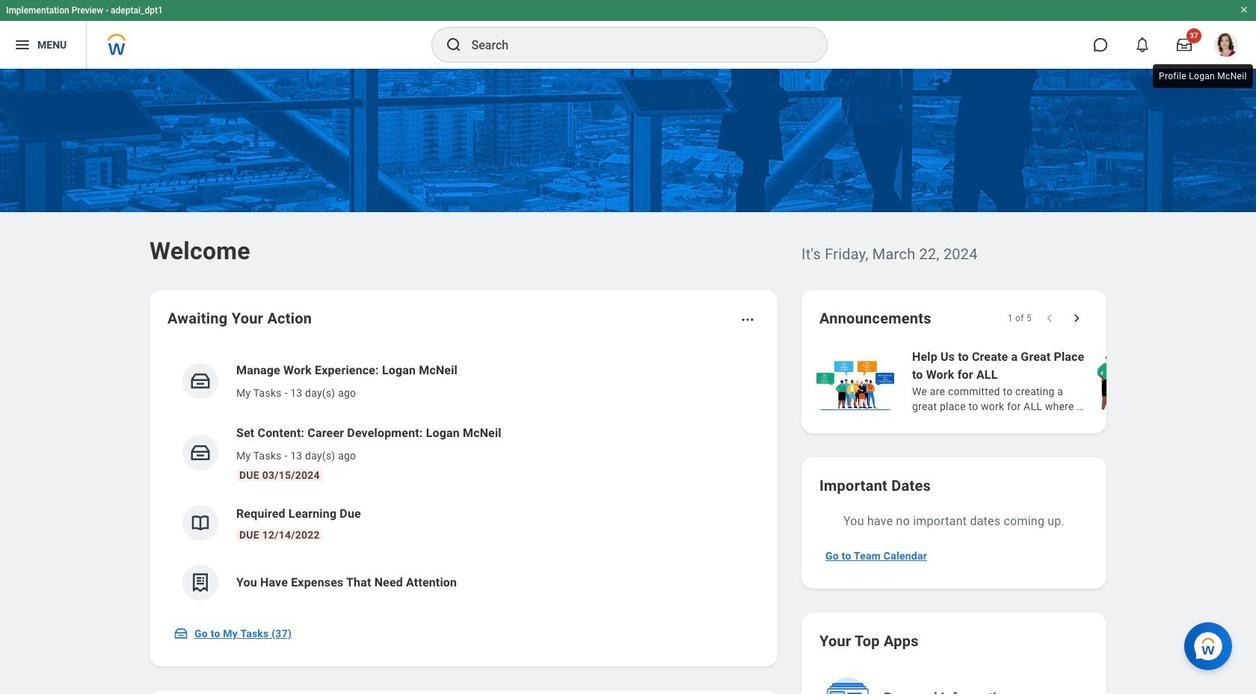 Task type: vqa. For each thing, say whether or not it's contained in the screenshot.
Region within navigation pane region
no



Task type: describe. For each thing, give the bounding box(es) containing it.
1 horizontal spatial list
[[814, 347, 1257, 416]]

inbox large image
[[1177, 37, 1192, 52]]

inbox image
[[174, 627, 188, 642]]

close environment banner image
[[1240, 5, 1249, 14]]

justify image
[[13, 36, 31, 54]]



Task type: locate. For each thing, give the bounding box(es) containing it.
profile logan mcneil image
[[1215, 33, 1239, 60]]

banner
[[0, 0, 1257, 69]]

Search Workday  search field
[[472, 28, 796, 61]]

tooltip
[[1150, 61, 1256, 91]]

0 horizontal spatial list
[[168, 350, 760, 613]]

notifications large image
[[1135, 37, 1150, 52]]

2 inbox image from the top
[[189, 442, 212, 464]]

1 inbox image from the top
[[189, 370, 212, 393]]

inbox image
[[189, 370, 212, 393], [189, 442, 212, 464]]

list
[[814, 347, 1257, 416], [168, 350, 760, 613]]

main content
[[0, 69, 1257, 695]]

book open image
[[189, 512, 212, 535]]

chevron left small image
[[1043, 311, 1058, 326]]

search image
[[445, 36, 463, 54]]

1 vertical spatial inbox image
[[189, 442, 212, 464]]

related actions image
[[740, 313, 755, 328]]

0 vertical spatial inbox image
[[189, 370, 212, 393]]

status
[[1008, 313, 1032, 325]]

dashboard expenses image
[[189, 572, 212, 595]]

chevron right small image
[[1070, 311, 1085, 326]]



